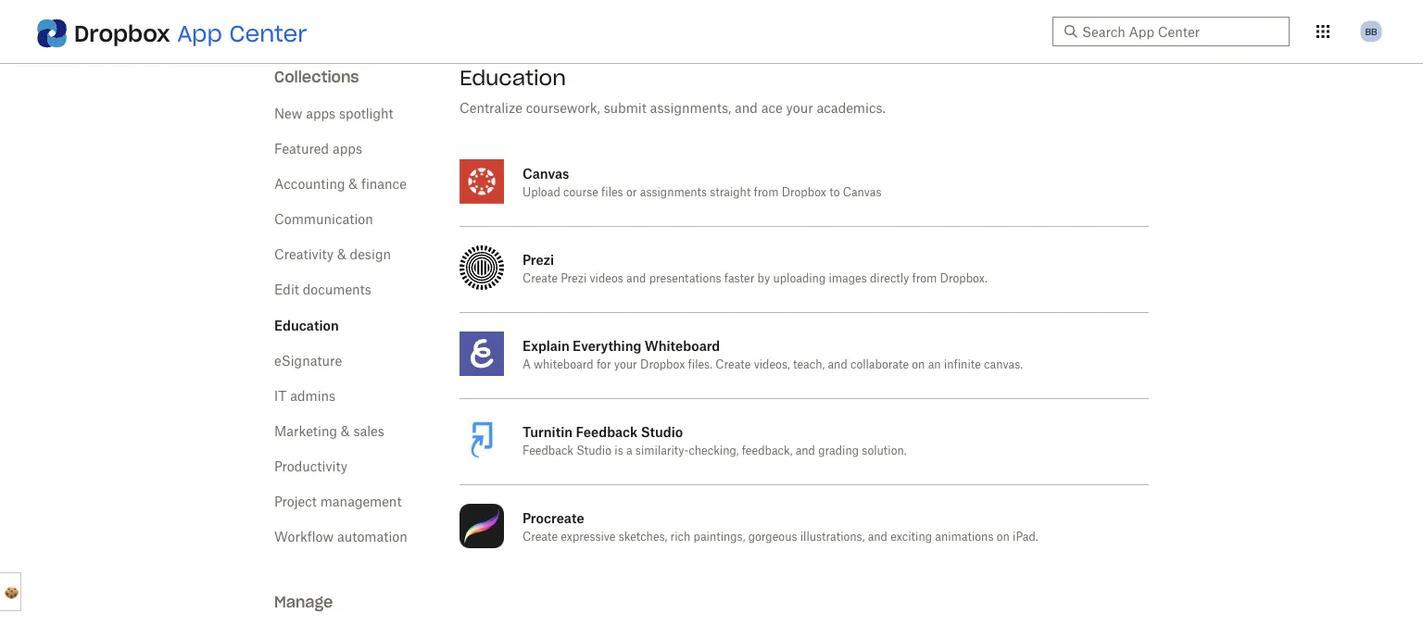 Task type: vqa. For each thing, say whether or not it's contained in the screenshot.
and within the PREZI CREATE PREZI VIDEOS AND PRESENTATIONS FASTER BY UPLOADING IMAGES DIRECTLY FROM DROPBOX.
yes



Task type: describe. For each thing, give the bounding box(es) containing it.
1 vertical spatial prezi
[[561, 273, 587, 284]]

collaborate
[[851, 360, 909, 371]]

files
[[601, 187, 623, 198]]

0 vertical spatial dropbox
[[74, 19, 170, 47]]

0 vertical spatial studio
[[641, 424, 683, 440]]

and inside turnitin feedback studio feedback studio is a similarity-checking, feedback, and grading solution.
[[796, 446, 815, 457]]

and inside procreate create expressive sketches, rich paintings, gorgeous illustrations, and exciting animations on ipad.
[[868, 532, 888, 543]]

exciting
[[891, 532, 932, 543]]

from inside prezi create prezi videos and presentations faster by uploading images directly from dropbox.
[[912, 273, 937, 284]]

center
[[229, 19, 307, 47]]

marketing & sales
[[274, 425, 384, 438]]

canvas upload course files or assignments straight from dropbox to canvas
[[523, 165, 882, 198]]

gorgeous
[[748, 532, 797, 543]]

and left ace
[[735, 102, 758, 115]]

new apps spotlight
[[274, 107, 393, 120]]

productivity
[[274, 461, 348, 474]]

for
[[597, 360, 611, 371]]

videos,
[[754, 360, 790, 371]]

Search App Center text field
[[1082, 21, 1279, 42]]

marketing
[[274, 425, 337, 438]]

a
[[523, 360, 531, 371]]

academics.
[[817, 102, 886, 115]]

or
[[626, 187, 637, 198]]

admins
[[290, 390, 336, 403]]

explain everything whiteboard a whiteboard for your dropbox files. create videos, teach, and collaborate on an infinite canvas.
[[523, 338, 1023, 371]]

dropbox app center
[[74, 19, 307, 47]]

explain
[[523, 338, 570, 354]]

dropbox.
[[940, 273, 988, 284]]

finance
[[361, 178, 407, 191]]

ace
[[761, 102, 783, 115]]

presentations
[[649, 273, 721, 284]]

animations
[[935, 532, 994, 543]]

uploading
[[773, 273, 826, 284]]

faster
[[724, 273, 755, 284]]

submit
[[604, 102, 647, 115]]

from inside canvas upload course files or assignments straight from dropbox to canvas
[[754, 187, 779, 198]]

communication link
[[274, 213, 373, 226]]

project
[[274, 496, 317, 509]]

documents
[[303, 284, 371, 297]]

esignature link
[[274, 355, 342, 368]]

files.
[[688, 360, 713, 371]]

project management
[[274, 496, 402, 509]]

procreate
[[523, 510, 584, 526]]

0 vertical spatial education
[[460, 65, 566, 91]]

workflow automation link
[[274, 531, 408, 544]]

a
[[626, 446, 633, 457]]

canvas.
[[984, 360, 1023, 371]]

solution.
[[862, 446, 907, 457]]

by
[[758, 273, 770, 284]]

rich
[[670, 532, 691, 543]]

1 horizontal spatial canvas
[[843, 187, 882, 198]]

edit documents
[[274, 284, 371, 297]]

on inside procreate create expressive sketches, rich paintings, gorgeous illustrations, and exciting animations on ipad.
[[997, 532, 1010, 543]]

whiteboard
[[534, 360, 594, 371]]

spotlight
[[339, 107, 393, 120]]

grading
[[818, 446, 859, 457]]

creativity & design link
[[274, 248, 391, 261]]

assignments,
[[650, 102, 731, 115]]

your for whiteboard
[[614, 360, 637, 371]]

paintings,
[[694, 532, 745, 543]]

and inside explain everything whiteboard a whiteboard for your dropbox files. create videos, teach, and collaborate on an infinite canvas.
[[828, 360, 848, 371]]

teach,
[[793, 360, 825, 371]]

infinite
[[944, 360, 981, 371]]

accounting & finance link
[[274, 178, 407, 191]]

1 vertical spatial feedback
[[523, 446, 574, 457]]

checking,
[[689, 446, 739, 457]]

create for prezi
[[523, 273, 558, 284]]

manage
[[274, 593, 333, 612]]



Task type: locate. For each thing, give the bounding box(es) containing it.
management
[[320, 496, 402, 509]]

procreate create expressive sketches, rich paintings, gorgeous illustrations, and exciting animations on ipad.
[[523, 510, 1039, 543]]

feedback
[[576, 424, 638, 440], [523, 446, 574, 457]]

studio
[[641, 424, 683, 440], [577, 446, 612, 457]]

create
[[523, 273, 558, 284], [716, 360, 751, 371], [523, 532, 558, 543]]

1 vertical spatial studio
[[577, 446, 612, 457]]

0 horizontal spatial feedback
[[523, 446, 574, 457]]

1 vertical spatial &
[[337, 248, 346, 261]]

edit documents link
[[274, 284, 371, 297]]

dropbox
[[74, 19, 170, 47], [782, 187, 826, 198], [640, 360, 685, 371]]

0 vertical spatial your
[[786, 102, 813, 115]]

automation
[[337, 531, 408, 544]]

1 horizontal spatial feedback
[[576, 424, 638, 440]]

0 horizontal spatial dropbox
[[74, 19, 170, 47]]

upload
[[523, 187, 560, 198]]

education up 'esignature'
[[274, 317, 339, 333]]

create inside procreate create expressive sketches, rich paintings, gorgeous illustrations, and exciting animations on ipad.
[[523, 532, 558, 543]]

1 horizontal spatial prezi
[[561, 273, 587, 284]]

dropbox left app
[[74, 19, 170, 47]]

directly
[[870, 273, 909, 284]]

assignments
[[640, 187, 707, 198]]

1 vertical spatial apps
[[333, 143, 362, 156]]

create for procreate
[[523, 532, 558, 543]]

apps for new
[[306, 107, 336, 120]]

0 vertical spatial feedback
[[576, 424, 638, 440]]

and left exciting
[[868, 532, 888, 543]]

on left an
[[912, 360, 925, 371]]

your
[[786, 102, 813, 115], [614, 360, 637, 371]]

& left sales at the bottom left of the page
[[341, 425, 350, 438]]

sales
[[353, 425, 384, 438]]

featured apps link
[[274, 143, 362, 156]]

1 vertical spatial education
[[274, 317, 339, 333]]

0 vertical spatial canvas
[[523, 165, 569, 181]]

2 vertical spatial &
[[341, 425, 350, 438]]

communication
[[274, 213, 373, 226]]

and right teach,
[[828, 360, 848, 371]]

your inside explain everything whiteboard a whiteboard for your dropbox files. create videos, teach, and collaborate on an infinite canvas.
[[614, 360, 637, 371]]

apps up accounting & finance link
[[333, 143, 362, 156]]

education up centralize
[[460, 65, 566, 91]]

from
[[754, 187, 779, 198], [912, 273, 937, 284]]

0 vertical spatial on
[[912, 360, 925, 371]]

education
[[460, 65, 566, 91], [274, 317, 339, 333]]

prezi create prezi videos and presentations faster by uploading images directly from dropbox.
[[523, 252, 988, 284]]

0 vertical spatial prezi
[[523, 252, 554, 267]]

straight
[[710, 187, 751, 198]]

esignature
[[274, 355, 342, 368]]

centralize
[[460, 102, 523, 115]]

dropbox inside explain everything whiteboard a whiteboard for your dropbox files. create videos, teach, and collaborate on an infinite canvas.
[[640, 360, 685, 371]]

create inside prezi create prezi videos and presentations faster by uploading images directly from dropbox.
[[523, 273, 558, 284]]

course
[[563, 187, 598, 198]]

coursework,
[[526, 102, 600, 115]]

1 horizontal spatial from
[[912, 273, 937, 284]]

everything
[[573, 338, 642, 354]]

0 vertical spatial apps
[[306, 107, 336, 120]]

& for finance
[[349, 178, 358, 191]]

on inside explain everything whiteboard a whiteboard for your dropbox files. create videos, teach, and collaborate on an infinite canvas.
[[912, 360, 925, 371]]

centralize coursework, submit assignments, and ace your academics.
[[460, 102, 886, 115]]

project management link
[[274, 496, 402, 509]]

an
[[928, 360, 941, 371]]

1 horizontal spatial studio
[[641, 424, 683, 440]]

apps right new at the left of page
[[306, 107, 336, 120]]

0 horizontal spatial studio
[[577, 446, 612, 457]]

1 horizontal spatial your
[[786, 102, 813, 115]]

canvas up upload
[[523, 165, 569, 181]]

& for design
[[337, 248, 346, 261]]

whiteboard
[[645, 338, 720, 354]]

0 horizontal spatial from
[[754, 187, 779, 198]]

illustrations,
[[800, 532, 865, 543]]

0 horizontal spatial education
[[274, 317, 339, 333]]

from right directly
[[912, 273, 937, 284]]

0 horizontal spatial prezi
[[523, 252, 554, 267]]

0 horizontal spatial your
[[614, 360, 637, 371]]

2 horizontal spatial dropbox
[[782, 187, 826, 198]]

app
[[177, 19, 222, 47]]

your right for
[[614, 360, 637, 371]]

workflow
[[274, 531, 334, 544]]

prezi
[[523, 252, 554, 267], [561, 273, 587, 284]]

and
[[735, 102, 758, 115], [627, 273, 646, 284], [828, 360, 848, 371], [796, 446, 815, 457], [868, 532, 888, 543]]

2 vertical spatial dropbox
[[640, 360, 685, 371]]

canvas
[[523, 165, 569, 181], [843, 187, 882, 198]]

create down the procreate
[[523, 532, 558, 543]]

studio up similarity-
[[641, 424, 683, 440]]

on left ipad.
[[997, 532, 1010, 543]]

and right videos
[[627, 273, 646, 284]]

bb button
[[1357, 17, 1386, 46]]

featured apps
[[274, 143, 362, 156]]

marketing & sales link
[[274, 425, 384, 438]]

images
[[829, 273, 867, 284]]

your right ace
[[786, 102, 813, 115]]

1 vertical spatial dropbox
[[782, 187, 826, 198]]

0 vertical spatial create
[[523, 273, 558, 284]]

ipad.
[[1013, 532, 1039, 543]]

similarity-
[[636, 446, 689, 457]]

it
[[274, 390, 287, 403]]

studio left is
[[577, 446, 612, 457]]

edit
[[274, 284, 299, 297]]

& for sales
[[341, 425, 350, 438]]

prezi left videos
[[561, 273, 587, 284]]

education link
[[274, 317, 339, 333]]

design
[[350, 248, 391, 261]]

0 horizontal spatial on
[[912, 360, 925, 371]]

& left finance
[[349, 178, 358, 191]]

apps for featured
[[333, 143, 362, 156]]

is
[[615, 446, 623, 457]]

feedback,
[[742, 446, 793, 457]]

prezi down upload
[[523, 252, 554, 267]]

0 horizontal spatial canvas
[[523, 165, 569, 181]]

1 vertical spatial on
[[997, 532, 1010, 543]]

1 horizontal spatial dropbox
[[640, 360, 685, 371]]

your for submit
[[786, 102, 813, 115]]

1 vertical spatial from
[[912, 273, 937, 284]]

to
[[829, 187, 840, 198]]

sketches,
[[619, 532, 667, 543]]

it admins link
[[274, 390, 336, 403]]

and left the grading on the right bottom
[[796, 446, 815, 457]]

featured
[[274, 143, 329, 156]]

creativity & design
[[274, 248, 391, 261]]

1 horizontal spatial on
[[997, 532, 1010, 543]]

create inside explain everything whiteboard a whiteboard for your dropbox files. create videos, teach, and collaborate on an infinite canvas.
[[716, 360, 751, 371]]

&
[[349, 178, 358, 191], [337, 248, 346, 261], [341, 425, 350, 438]]

it admins
[[274, 390, 336, 403]]

on
[[912, 360, 925, 371], [997, 532, 1010, 543]]

0 vertical spatial from
[[754, 187, 779, 198]]

bb
[[1365, 25, 1378, 37]]

canvas right to
[[843, 187, 882, 198]]

0 vertical spatial &
[[349, 178, 358, 191]]

turnitin
[[523, 424, 573, 440]]

dropbox left to
[[782, 187, 826, 198]]

1 vertical spatial create
[[716, 360, 751, 371]]

videos
[[590, 273, 624, 284]]

1 horizontal spatial education
[[460, 65, 566, 91]]

expressive
[[561, 532, 616, 543]]

new
[[274, 107, 302, 120]]

collections
[[274, 67, 359, 86]]

1 vertical spatial canvas
[[843, 187, 882, 198]]

1 vertical spatial your
[[614, 360, 637, 371]]

feedback down turnitin
[[523, 446, 574, 457]]

create left videos
[[523, 273, 558, 284]]

2 vertical spatial create
[[523, 532, 558, 543]]

from right straight
[[754, 187, 779, 198]]

accounting
[[274, 178, 345, 191]]

creativity
[[274, 248, 334, 261]]

& left design
[[337, 248, 346, 261]]

turnitin feedback studio feedback studio is a similarity-checking, feedback, and grading solution.
[[523, 424, 907, 457]]

workflow automation
[[274, 531, 408, 544]]

create right files. at bottom
[[716, 360, 751, 371]]

dropbox down whiteboard
[[640, 360, 685, 371]]

and inside prezi create prezi videos and presentations faster by uploading images directly from dropbox.
[[627, 273, 646, 284]]

dropbox inside canvas upload course files or assignments straight from dropbox to canvas
[[782, 187, 826, 198]]

accounting & finance
[[274, 178, 407, 191]]

new apps spotlight link
[[274, 107, 393, 120]]

feedback up is
[[576, 424, 638, 440]]



